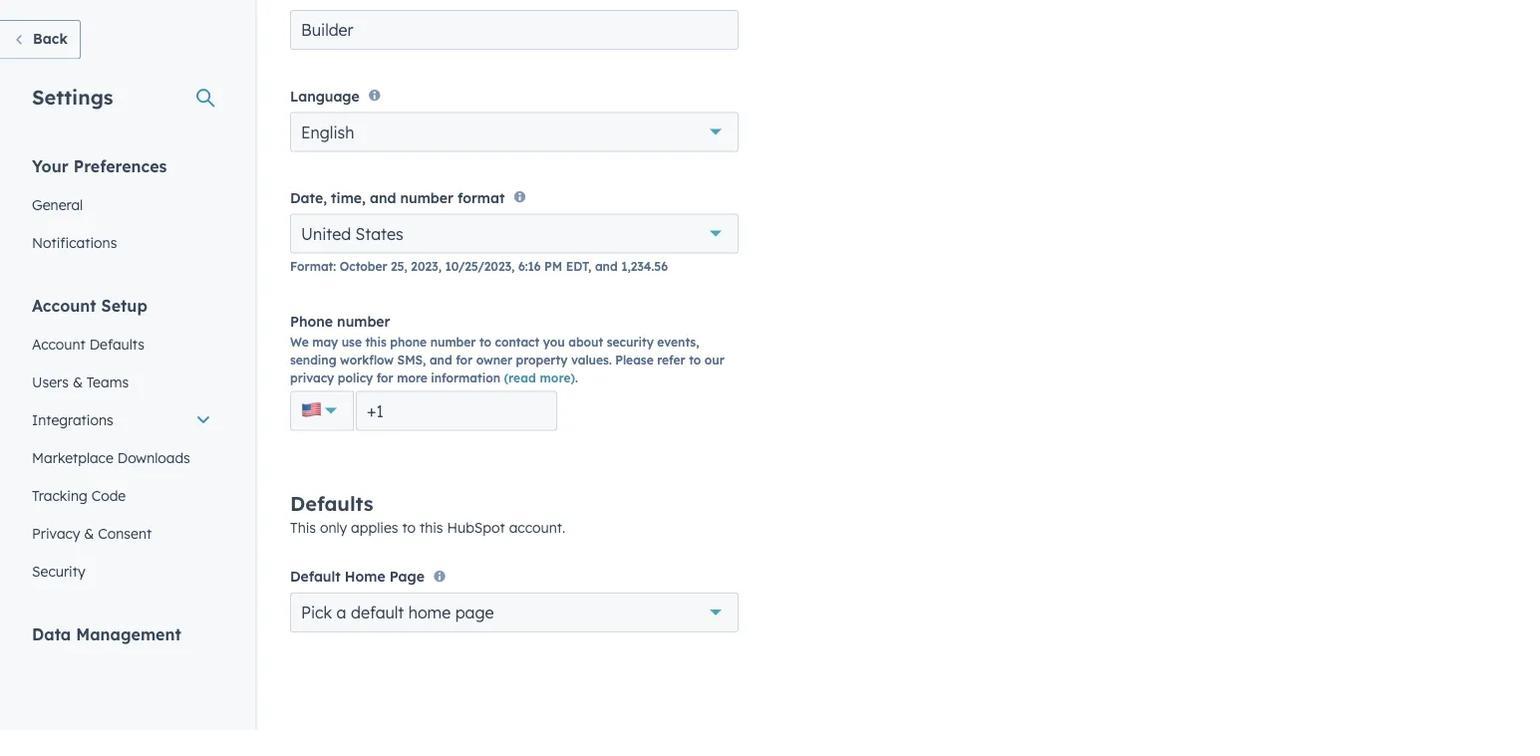 Task type: describe. For each thing, give the bounding box(es) containing it.
format : october 25, 2023 , 10/25/2023 , 6:16 pm edt , and 1,234.56
[[290, 259, 668, 274]]

our
[[705, 353, 724, 368]]

preferences
[[73, 156, 167, 176]]

back link
[[0, 20, 81, 59]]

account.
[[509, 519, 565, 537]]

format
[[458, 189, 505, 207]]

notifications link
[[20, 224, 223, 262]]

2 horizontal spatial and
[[595, 259, 618, 274]]

users & teams link
[[20, 363, 223, 401]]

phone
[[290, 313, 333, 330]]

about
[[568, 335, 603, 350]]

united states button
[[290, 214, 739, 254]]

Last name text field
[[290, 10, 739, 50]]

account defaults
[[32, 335, 144, 353]]

integrations button
[[20, 401, 223, 439]]

home
[[345, 568, 385, 586]]

united
[[301, 224, 351, 244]]

events,
[[657, 335, 699, 350]]

notifications
[[32, 234, 117, 251]]

integrations
[[32, 411, 113, 429]]

default
[[351, 603, 404, 623]]

phone number
[[290, 313, 390, 330]]

:
[[333, 259, 336, 274]]

downloads
[[117, 449, 190, 467]]

tracking code link
[[20, 477, 223, 515]]

account defaults link
[[20, 325, 223, 363]]

may
[[312, 335, 338, 350]]

(read more) link
[[504, 371, 575, 386]]

1 vertical spatial for
[[376, 371, 393, 386]]

united states
[[301, 224, 403, 244]]

this
[[290, 519, 316, 537]]

only
[[320, 519, 347, 537]]

sms,
[[397, 353, 426, 368]]

language
[[290, 87, 360, 105]]

defaults inside account defaults link
[[89, 335, 144, 353]]

edt
[[566, 259, 588, 274]]

general
[[32, 196, 83, 213]]

account setup
[[32, 296, 147, 316]]

policy
[[338, 371, 373, 386]]

defaults inside the defaults this only applies to this hubspot account.
[[290, 491, 373, 516]]

& for users
[[73, 373, 83, 391]]

owner
[[476, 353, 512, 368]]

6:16
[[518, 259, 541, 274]]

and inside we may use this phone number to contact you about security events, sending workflow sms, and for owner property values. please refer to our privacy policy for more information
[[430, 353, 452, 368]]

pick a default home page button
[[290, 593, 739, 633]]

1 horizontal spatial to
[[479, 335, 491, 350]]

pm
[[544, 259, 563, 274]]

account setup element
[[20, 295, 223, 591]]

& for privacy
[[84, 525, 94, 542]]

applies
[[351, 519, 398, 537]]

1 , from the left
[[438, 259, 442, 274]]

we may use this phone number to contact you about security events, sending workflow sms, and for owner property values. please refer to our privacy policy for more information
[[290, 335, 724, 386]]

🇺🇸
[[301, 397, 321, 422]]

your preferences element
[[20, 155, 223, 262]]

you
[[543, 335, 565, 350]]

date, time, and number format
[[290, 189, 505, 207]]

1 vertical spatial number
[[337, 313, 390, 330]]

default
[[290, 568, 341, 586]]

sending
[[290, 353, 336, 368]]

privacy
[[32, 525, 80, 542]]

this inside we may use this phone number to contact you about security events, sending workflow sms, and for owner property values. please refer to our privacy policy for more information
[[365, 335, 387, 350]]

default home page
[[290, 568, 425, 586]]

consent
[[98, 525, 152, 542]]

users
[[32, 373, 69, 391]]

1,234.56
[[621, 259, 668, 274]]

🇺🇸 button
[[290, 391, 354, 431]]

time,
[[331, 189, 366, 207]]

values.
[[571, 353, 612, 368]]

management
[[76, 625, 181, 644]]

(read
[[504, 371, 536, 386]]

setup
[[101, 296, 147, 316]]

a
[[337, 603, 346, 623]]

your
[[32, 156, 69, 176]]

states
[[355, 224, 403, 244]]

data management
[[32, 625, 181, 644]]

account for account defaults
[[32, 335, 86, 353]]



Task type: vqa. For each thing, say whether or not it's contained in the screenshot.
Phone
yes



Task type: locate. For each thing, give the bounding box(es) containing it.
0 horizontal spatial &
[[73, 373, 83, 391]]

0 vertical spatial &
[[73, 373, 83, 391]]

1 horizontal spatial defaults
[[290, 491, 373, 516]]

0 vertical spatial to
[[479, 335, 491, 350]]

to left our
[[689, 353, 701, 368]]

2 vertical spatial to
[[402, 519, 416, 537]]

0 horizontal spatial this
[[365, 335, 387, 350]]

english
[[301, 122, 354, 142]]

pick
[[301, 603, 332, 623]]

marketplace
[[32, 449, 113, 467]]

account
[[32, 296, 96, 316], [32, 335, 86, 353]]

1 vertical spatial defaults
[[290, 491, 373, 516]]

contact
[[495, 335, 540, 350]]

security
[[607, 335, 654, 350]]

data
[[32, 625, 71, 644]]

0 horizontal spatial and
[[370, 189, 396, 207]]

refer
[[657, 353, 685, 368]]

page
[[390, 568, 425, 586]]

2023
[[411, 259, 438, 274]]

for down workflow
[[376, 371, 393, 386]]

more)
[[540, 371, 575, 386]]

1 horizontal spatial this
[[420, 519, 443, 537]]

we
[[290, 335, 309, 350]]

and right time,
[[370, 189, 396, 207]]

security link
[[20, 553, 223, 591]]

1 vertical spatial to
[[689, 353, 701, 368]]

privacy
[[290, 371, 334, 386]]

to
[[479, 335, 491, 350], [689, 353, 701, 368], [402, 519, 416, 537]]

,
[[438, 259, 442, 274], [511, 259, 515, 274], [588, 259, 592, 274]]

to inside the defaults this only applies to this hubspot account.
[[402, 519, 416, 537]]

0 vertical spatial for
[[456, 353, 473, 368]]

number left the format
[[400, 189, 453, 207]]

0 vertical spatial defaults
[[89, 335, 144, 353]]

tracking code
[[32, 487, 126, 504]]

your preferences
[[32, 156, 167, 176]]

phone
[[390, 335, 427, 350]]

for
[[456, 353, 473, 368], [376, 371, 393, 386]]

None telephone field
[[356, 391, 557, 431]]

3 , from the left
[[588, 259, 592, 274]]

account up account defaults on the top of page
[[32, 296, 96, 316]]

(read more) .
[[504, 371, 578, 386]]

0 horizontal spatial ,
[[438, 259, 442, 274]]

1 horizontal spatial ,
[[511, 259, 515, 274]]

1 vertical spatial account
[[32, 335, 86, 353]]

defaults up only
[[290, 491, 373, 516]]

defaults up users & teams link in the left of the page
[[89, 335, 144, 353]]

2 horizontal spatial to
[[689, 353, 701, 368]]

marketplace downloads
[[32, 449, 190, 467]]

teams
[[87, 373, 129, 391]]

security
[[32, 563, 85, 580]]

home
[[408, 603, 451, 623]]

property
[[516, 353, 568, 368]]

defaults
[[89, 335, 144, 353], [290, 491, 373, 516]]

1 vertical spatial &
[[84, 525, 94, 542]]

number inside we may use this phone number to contact you about security events, sending workflow sms, and for owner property values. please refer to our privacy policy for more information
[[430, 335, 476, 350]]

this up workflow
[[365, 335, 387, 350]]

code
[[91, 487, 126, 504]]

and
[[370, 189, 396, 207], [595, 259, 618, 274], [430, 353, 452, 368]]

1 vertical spatial and
[[595, 259, 618, 274]]

2 vertical spatial and
[[430, 353, 452, 368]]

, right pm
[[588, 259, 592, 274]]

0 vertical spatial account
[[32, 296, 96, 316]]

25,
[[391, 259, 408, 274]]

0 vertical spatial and
[[370, 189, 396, 207]]

& inside privacy & consent link
[[84, 525, 94, 542]]

page
[[455, 603, 494, 623]]

2 , from the left
[[511, 259, 515, 274]]

defaults this only applies to this hubspot account.
[[290, 491, 565, 537]]

back
[[33, 30, 68, 47]]

1 account from the top
[[32, 296, 96, 316]]

1 horizontal spatial and
[[430, 353, 452, 368]]

workflow
[[340, 353, 394, 368]]

2 vertical spatial number
[[430, 335, 476, 350]]

account for account setup
[[32, 296, 96, 316]]

10/25/2023
[[445, 259, 511, 274]]

1 vertical spatial this
[[420, 519, 443, 537]]

1 horizontal spatial for
[[456, 353, 473, 368]]

0 horizontal spatial defaults
[[89, 335, 144, 353]]

users & teams
[[32, 373, 129, 391]]

general link
[[20, 186, 223, 224]]

, left 6:16
[[511, 259, 515, 274]]

number up information
[[430, 335, 476, 350]]

tracking
[[32, 487, 88, 504]]

account up users in the bottom left of the page
[[32, 335, 86, 353]]

.
[[575, 371, 578, 386]]

this left hubspot
[[420, 519, 443, 537]]

privacy & consent
[[32, 525, 152, 542]]

, left 10/25/2023
[[438, 259, 442, 274]]

0 horizontal spatial to
[[402, 519, 416, 537]]

to up owner
[[479, 335, 491, 350]]

this
[[365, 335, 387, 350], [420, 519, 443, 537]]

0 horizontal spatial for
[[376, 371, 393, 386]]

number
[[400, 189, 453, 207], [337, 313, 390, 330], [430, 335, 476, 350]]

2 account from the top
[[32, 335, 86, 353]]

information
[[431, 371, 500, 386]]

to right the applies
[[402, 519, 416, 537]]

and right edt
[[595, 259, 618, 274]]

phone number element
[[290, 391, 739, 431]]

& right privacy at the left
[[84, 525, 94, 542]]

october
[[340, 259, 387, 274]]

date,
[[290, 189, 327, 207]]

privacy & consent link
[[20, 515, 223, 553]]

1 horizontal spatial &
[[84, 525, 94, 542]]

format
[[290, 259, 333, 274]]

for up information
[[456, 353, 473, 368]]

this inside the defaults this only applies to this hubspot account.
[[420, 519, 443, 537]]

2 horizontal spatial ,
[[588, 259, 592, 274]]

number up use at the top left of page
[[337, 313, 390, 330]]

and right sms,
[[430, 353, 452, 368]]

please
[[615, 353, 654, 368]]

0 vertical spatial this
[[365, 335, 387, 350]]

use
[[342, 335, 362, 350]]

more
[[397, 371, 427, 386]]

english button
[[290, 112, 739, 152]]

settings
[[32, 84, 113, 109]]

& inside users & teams link
[[73, 373, 83, 391]]

pick a default home page
[[301, 603, 494, 623]]

& right users in the bottom left of the page
[[73, 373, 83, 391]]

0 vertical spatial number
[[400, 189, 453, 207]]

marketplace downloads link
[[20, 439, 223, 477]]



